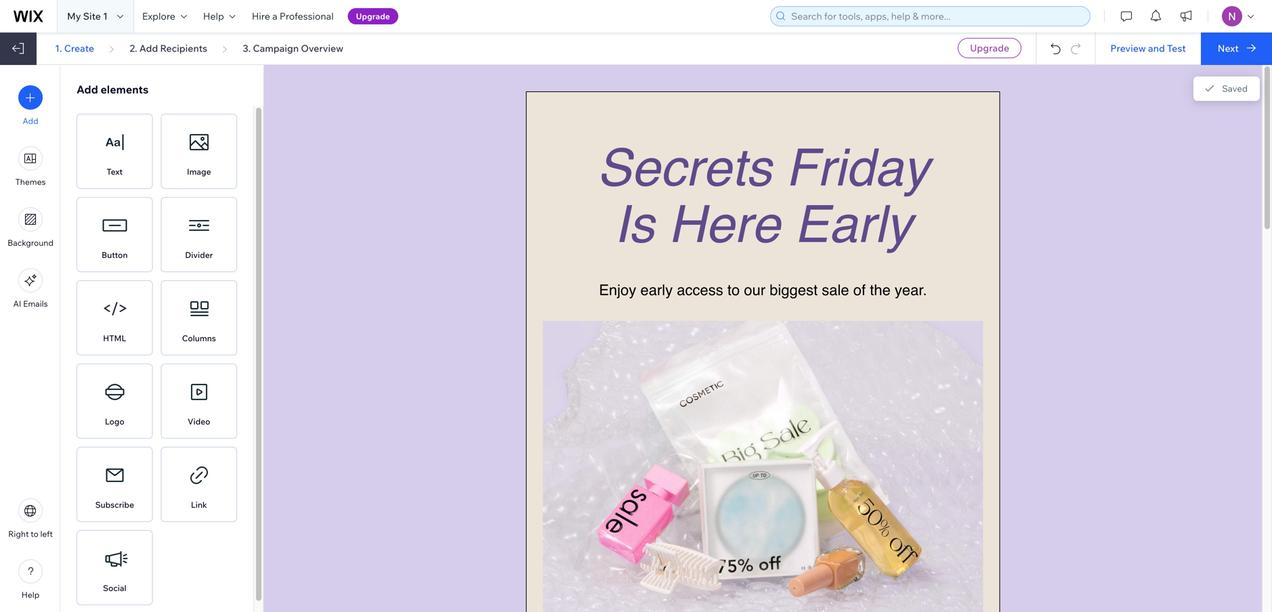 Task type: describe. For each thing, give the bounding box(es) containing it.
of
[[854, 282, 866, 299]]

3.
[[243, 42, 251, 54]]

2.
[[130, 42, 137, 54]]

Search for tools, apps, help & more... field
[[788, 7, 1087, 26]]

ai emails button
[[13, 268, 48, 309]]

link
[[191, 500, 207, 510]]

themes
[[15, 177, 46, 187]]

1. create
[[55, 42, 94, 54]]

add inside the 2. add recipients link
[[139, 42, 158, 54]]

early
[[795, 195, 912, 254]]

0 horizontal spatial help button
[[18, 560, 43, 601]]

biggest
[[770, 282, 818, 299]]

next
[[1219, 42, 1240, 54]]

subscribe
[[95, 500, 134, 510]]

the
[[870, 282, 891, 299]]

image
[[187, 167, 211, 177]]

sale
[[822, 282, 850, 299]]

elements
[[101, 83, 149, 96]]

1 horizontal spatial help button
[[195, 0, 244, 33]]

0 vertical spatial upgrade button
[[348, 8, 398, 24]]

0 horizontal spatial upgrade
[[356, 11, 390, 21]]

hire
[[252, 10, 270, 22]]

early
[[641, 282, 673, 299]]

to inside right to left button
[[31, 529, 38, 540]]

preview
[[1111, 42, 1147, 54]]

button
[[102, 250, 128, 260]]

right to left button
[[8, 499, 53, 540]]

columns
[[182, 333, 216, 344]]

my
[[67, 10, 81, 22]]

1 vertical spatial upgrade
[[971, 42, 1010, 54]]

background button
[[8, 207, 53, 248]]

access
[[677, 282, 724, 299]]

left
[[40, 529, 53, 540]]

friday
[[786, 138, 930, 198]]

saved
[[1223, 83, 1248, 94]]

1.
[[55, 42, 62, 54]]

social
[[103, 584, 126, 594]]

divider
[[185, 250, 213, 260]]

explore
[[142, 10, 175, 22]]

secrets friday is here early
[[598, 138, 944, 254]]

right to left
[[8, 529, 53, 540]]

add button
[[18, 85, 43, 126]]

create
[[64, 42, 94, 54]]

enjoy early access to our biggest sale of the year.
[[599, 282, 928, 299]]

right
[[8, 529, 29, 540]]



Task type: locate. For each thing, give the bounding box(es) containing it.
hire a professional link
[[244, 0, 342, 33]]

upgrade button right professional
[[348, 8, 398, 24]]

html
[[103, 333, 126, 344]]

1
[[103, 10, 108, 22]]

hire a professional
[[252, 10, 334, 22]]

a
[[272, 10, 278, 22]]

add right 2.
[[139, 42, 158, 54]]

1 vertical spatial help
[[22, 590, 39, 601]]

0 horizontal spatial to
[[31, 529, 38, 540]]

0 horizontal spatial add
[[23, 116, 38, 126]]

is
[[615, 195, 655, 254]]

0 horizontal spatial upgrade button
[[348, 8, 398, 24]]

ai emails
[[13, 299, 48, 309]]

1 vertical spatial add
[[77, 83, 98, 96]]

add up themes button
[[23, 116, 38, 126]]

campaign
[[253, 42, 299, 54]]

to left left
[[31, 529, 38, 540]]

upgrade button down search for tools, apps, help & more... field
[[959, 38, 1022, 58]]

upgrade down search for tools, apps, help & more... field
[[971, 42, 1010, 54]]

to left our
[[728, 282, 740, 299]]

year.
[[895, 282, 928, 299]]

upgrade right professional
[[356, 11, 390, 21]]

site
[[83, 10, 101, 22]]

2. add recipients
[[130, 42, 207, 54]]

help down right to left
[[22, 590, 39, 601]]

1 vertical spatial upgrade button
[[959, 38, 1022, 58]]

1 vertical spatial to
[[31, 529, 38, 540]]

video
[[188, 417, 210, 427]]

preview and test
[[1111, 42, 1187, 54]]

our
[[744, 282, 766, 299]]

help button left hire
[[195, 0, 244, 33]]

1 horizontal spatial add
[[77, 83, 98, 96]]

add
[[139, 42, 158, 54], [77, 83, 98, 96], [23, 116, 38, 126]]

test
[[1168, 42, 1187, 54]]

1 horizontal spatial upgrade button
[[959, 38, 1022, 58]]

0 vertical spatial upgrade
[[356, 11, 390, 21]]

1 horizontal spatial to
[[728, 282, 740, 299]]

0 vertical spatial add
[[139, 42, 158, 54]]

3. campaign overview link
[[243, 42, 344, 55]]

1 horizontal spatial upgrade
[[971, 42, 1010, 54]]

themes button
[[15, 146, 46, 187]]

1 horizontal spatial help
[[203, 10, 224, 22]]

recipients
[[160, 42, 207, 54]]

ai
[[13, 299, 21, 309]]

my site 1
[[67, 10, 108, 22]]

0 horizontal spatial help
[[22, 590, 39, 601]]

upgrade button
[[348, 8, 398, 24], [959, 38, 1022, 58]]

0 vertical spatial help button
[[195, 0, 244, 33]]

professional
[[280, 10, 334, 22]]

help up recipients
[[203, 10, 224, 22]]

help
[[203, 10, 224, 22], [22, 590, 39, 601]]

upgrade
[[356, 11, 390, 21], [971, 42, 1010, 54]]

2 vertical spatial add
[[23, 116, 38, 126]]

add left elements at the top of page
[[77, 83, 98, 96]]

add elements
[[77, 83, 149, 96]]

2 horizontal spatial add
[[139, 42, 158, 54]]

and
[[1149, 42, 1166, 54]]

help button
[[195, 0, 244, 33], [18, 560, 43, 601]]

2. add recipients link
[[130, 42, 207, 55]]

0 vertical spatial to
[[728, 282, 740, 299]]

background
[[8, 238, 53, 248]]

3. campaign overview
[[243, 42, 344, 54]]

add for add
[[23, 116, 38, 126]]

emails
[[23, 299, 48, 309]]

here
[[669, 195, 781, 254]]

add inside add button
[[23, 116, 38, 126]]

0 vertical spatial help
[[203, 10, 224, 22]]

1. create link
[[55, 42, 94, 55]]

secrets
[[598, 138, 772, 198]]

overview
[[301, 42, 344, 54]]

help button down right to left
[[18, 560, 43, 601]]

next button
[[1202, 33, 1273, 65]]

text
[[107, 167, 123, 177]]

1 vertical spatial help button
[[18, 560, 43, 601]]

add for add elements
[[77, 83, 98, 96]]

to
[[728, 282, 740, 299], [31, 529, 38, 540]]

enjoy
[[599, 282, 637, 299]]

logo
[[105, 417, 124, 427]]



Task type: vqa. For each thing, say whether or not it's contained in the screenshot.
Help to the top
yes



